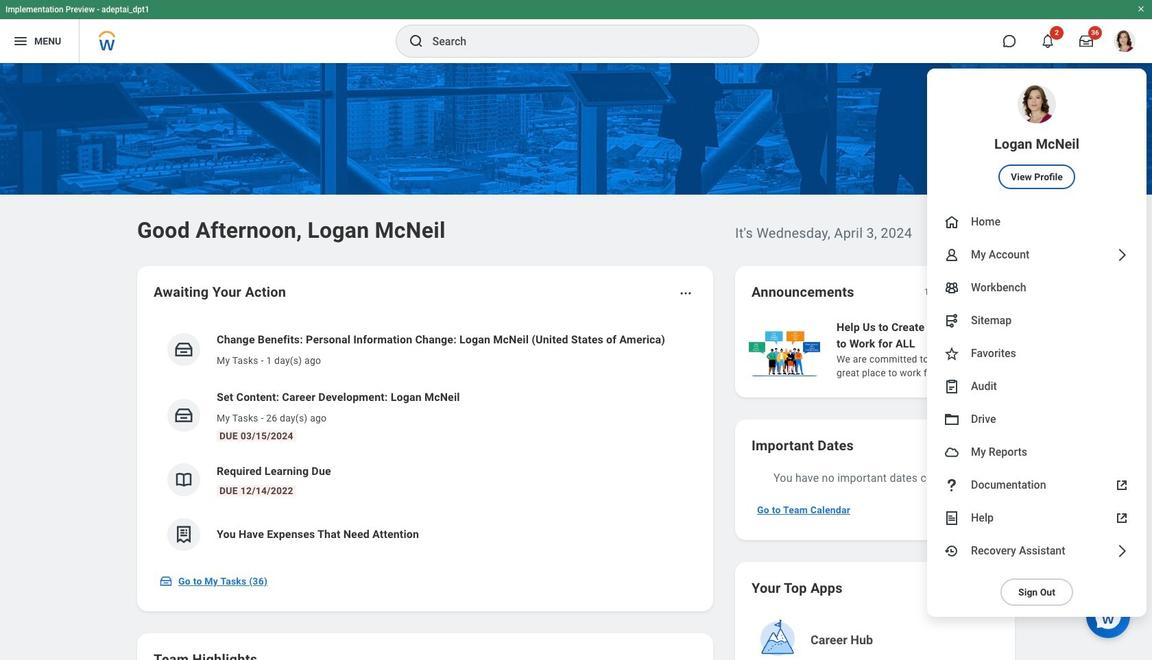 Task type: vqa. For each thing, say whether or not it's contained in the screenshot.
Paste image
yes



Task type: describe. For each thing, give the bounding box(es) containing it.
notifications large image
[[1042, 34, 1055, 48]]

logan mcneil image
[[1114, 30, 1136, 52]]

12 menu item from the top
[[928, 535, 1147, 568]]

0 vertical spatial inbox image
[[174, 340, 194, 360]]

Search Workday  search field
[[433, 26, 730, 56]]

chevron right image for 1st menu item from the bottom
[[1114, 543, 1131, 560]]

2 vertical spatial inbox image
[[159, 575, 173, 589]]

user image
[[944, 247, 961, 263]]

1 vertical spatial inbox image
[[174, 405, 194, 426]]

0 horizontal spatial list
[[154, 321, 697, 563]]

home image
[[944, 214, 961, 231]]

1 menu item from the top
[[928, 69, 1147, 206]]

chevron right small image
[[981, 285, 995, 299]]

avatar image
[[944, 445, 961, 461]]

7 menu item from the top
[[928, 370, 1147, 403]]

document image
[[944, 510, 961, 527]]

6 menu item from the top
[[928, 338, 1147, 370]]

chevron right image for third menu item from the top
[[1114, 247, 1131, 263]]

2 menu item from the top
[[928, 206, 1147, 239]]

chevron left small image
[[956, 285, 970, 299]]

9 menu item from the top
[[928, 436, 1147, 469]]

ext link image
[[1114, 510, 1131, 527]]

search image
[[408, 33, 424, 49]]



Task type: locate. For each thing, give the bounding box(es) containing it.
book open image
[[174, 470, 194, 491]]

question image
[[944, 478, 961, 494]]

paste image
[[944, 379, 961, 395]]

close environment banner image
[[1138, 5, 1146, 13]]

1 horizontal spatial list
[[746, 318, 1153, 381]]

0 vertical spatial chevron right image
[[1114, 247, 1131, 263]]

dashboard expenses image
[[174, 525, 194, 545]]

inbox large image
[[1080, 34, 1094, 48]]

banner
[[0, 0, 1153, 617]]

3 menu item from the top
[[928, 239, 1147, 272]]

menu item
[[928, 69, 1147, 206], [928, 206, 1147, 239], [928, 239, 1147, 272], [928, 272, 1147, 305], [928, 305, 1147, 338], [928, 338, 1147, 370], [928, 370, 1147, 403], [928, 403, 1147, 436], [928, 436, 1147, 469], [928, 469, 1147, 502], [928, 502, 1147, 535], [928, 535, 1147, 568]]

5 menu item from the top
[[928, 305, 1147, 338]]

endpoints image
[[944, 313, 961, 329]]

8 menu item from the top
[[928, 403, 1147, 436]]

star image
[[944, 346, 961, 362]]

4 menu item from the top
[[928, 272, 1147, 305]]

list
[[746, 318, 1153, 381], [154, 321, 697, 563]]

11 menu item from the top
[[928, 502, 1147, 535]]

inbox image
[[174, 340, 194, 360], [174, 405, 194, 426], [159, 575, 173, 589]]

folder open image
[[944, 412, 961, 428]]

10 menu item from the top
[[928, 469, 1147, 502]]

main content
[[0, 63, 1153, 661]]

justify image
[[12, 33, 29, 49]]

menu
[[928, 69, 1147, 617]]

time image
[[944, 543, 961, 560]]

1 vertical spatial chevron right image
[[1114, 543, 1131, 560]]

ext link image
[[1114, 478, 1131, 494]]

status
[[925, 287, 947, 298]]

1 chevron right image from the top
[[1114, 247, 1131, 263]]

chevron right image
[[1114, 247, 1131, 263], [1114, 543, 1131, 560]]

2 chevron right image from the top
[[1114, 543, 1131, 560]]

contact card matrix manager image
[[944, 280, 961, 296]]



